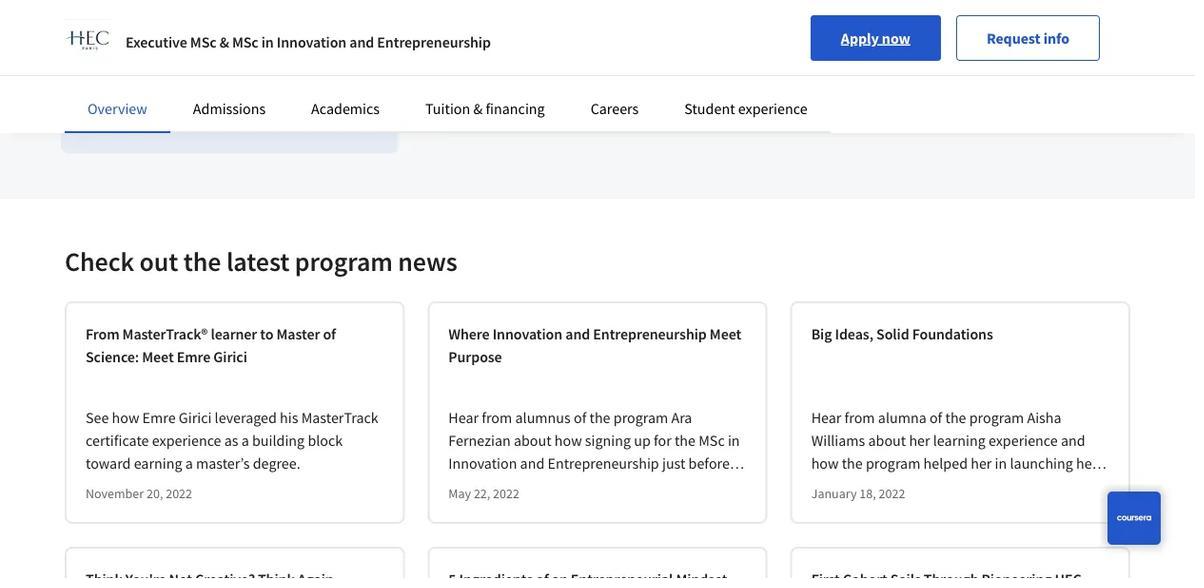 Task type: vqa. For each thing, say whether or not it's contained in the screenshot.


Task type: locate. For each thing, give the bounding box(es) containing it.
from
[[86, 325, 119, 344]]

in
[[262, 32, 274, 51], [728, 431, 740, 450], [995, 454, 1007, 473], [1064, 477, 1076, 496]]

0 vertical spatial how
[[112, 408, 139, 427]]

msc right deadline at the top of the page
[[232, 32, 259, 51]]

0 vertical spatial meet
[[710, 325, 742, 344]]

2022 right 20,
[[166, 485, 192, 503]]

0 horizontal spatial of
[[323, 325, 336, 344]]

0 vertical spatial apply
[[841, 29, 879, 48]]

girici inside from mastertrack® learner to master of science: meet emre girici
[[214, 347, 247, 366]]

a right as
[[242, 431, 249, 450]]

and inside the "hear from alumnus of the program ara fernezian about how signing up for the msc in innovation and entrepreneurship just before the pandemic turned out to be a life-changing experience for him."
[[520, 454, 545, 473]]

turned
[[539, 477, 582, 496]]

of
[[323, 325, 336, 344], [574, 408, 587, 427], [930, 408, 943, 427]]

how inside the "hear from alumnus of the program ara fernezian about how signing up for the msc in innovation and entrepreneurship just before the pandemic turned out to be a life-changing experience for him."
[[555, 431, 582, 450]]

2022 right 18,
[[879, 485, 906, 503]]

1 vertical spatial for
[[521, 500, 539, 519]]

2 horizontal spatial how
[[812, 454, 839, 473]]

hec paris logo image
[[65, 19, 110, 65]]

to left be
[[610, 477, 623, 496]]

to inside the "hear from alumnus of the program ara fernezian about how signing up for the msc in innovation and entrepreneurship just before the pandemic turned out to be a life-changing experience for him."
[[610, 477, 623, 496]]

toward
[[86, 454, 131, 473]]

0 vertical spatial apply now button
[[811, 15, 941, 61]]

1 vertical spatial emre
[[142, 408, 176, 427]]

hear for hear from alumna of the program aisha williams about her learning experience and how the program helped her in launching her own business - impactvest, specializing in impact investing.
[[812, 408, 842, 427]]

0 horizontal spatial how
[[112, 408, 139, 427]]

her down alumna at the bottom of page
[[909, 431, 931, 450]]

from inside hear from alumna of the program aisha williams about her learning experience and how the program helped her in launching her own business - impactvest, specializing in impact investing.
[[845, 408, 875, 427]]

fernezian
[[449, 431, 511, 450]]

1 horizontal spatial hear
[[812, 408, 842, 427]]

1 horizontal spatial meet
[[710, 325, 742, 344]]

how down the alumnus
[[555, 431, 582, 450]]

application
[[91, 23, 164, 42]]

from up the williams on the bottom right of the page
[[845, 408, 875, 427]]

& right tuition in the top of the page
[[474, 99, 483, 118]]

-
[[901, 477, 905, 496]]

2 horizontal spatial 2022
[[879, 485, 906, 503]]

degree.
[[253, 454, 301, 473]]

january
[[812, 485, 857, 503]]

executive
[[126, 32, 187, 51]]

earning
[[134, 454, 182, 473]]

the left 'latest'
[[183, 245, 221, 278]]

news
[[398, 245, 458, 278]]

2 vertical spatial a
[[645, 477, 653, 496]]

changing
[[680, 477, 739, 496]]

a right be
[[645, 477, 653, 496]]

innovation up purpose
[[493, 325, 563, 344]]

msc up before
[[699, 431, 725, 450]]

and inside where innovation and entrepreneurship meet purpose
[[566, 325, 590, 344]]

girici down learner
[[214, 347, 247, 366]]

emre down mastertrack®
[[177, 347, 211, 366]]

how
[[112, 408, 139, 427], [555, 431, 582, 450], [812, 454, 839, 473]]

latest
[[226, 245, 290, 278]]

and
[[350, 32, 374, 51], [566, 325, 590, 344], [1061, 431, 1086, 450], [520, 454, 545, 473]]

0 horizontal spatial meet
[[142, 347, 174, 366]]

1 vertical spatial girici
[[179, 408, 212, 427]]

emre inside see how emre girici leveraged his mastertrack certificate experience as a building block toward earning a master's degree.
[[142, 408, 176, 427]]

&
[[220, 32, 229, 51], [474, 99, 483, 118]]

of inside hear from alumna of the program aisha williams about her learning experience and how the program helped her in launching her own business - impactvest, specializing in impact investing.
[[930, 408, 943, 427]]

0 horizontal spatial about
[[514, 431, 552, 450]]

2 horizontal spatial her
[[1077, 454, 1098, 473]]

her down learning
[[971, 454, 992, 473]]

1 vertical spatial meet
[[142, 347, 174, 366]]

2022 right 22,
[[493, 485, 520, 503]]

1 hear from the left
[[449, 408, 479, 427]]

girici inside see how emre girici leveraged his mastertrack certificate experience as a building block toward earning a master's degree.
[[179, 408, 212, 427]]

1 from from the left
[[482, 408, 512, 427]]

for right up
[[654, 431, 672, 450]]

of up learning
[[930, 408, 943, 427]]

hear
[[449, 408, 479, 427], [812, 408, 842, 427]]

and up pandemic
[[520, 454, 545, 473]]

2022 for helped
[[879, 485, 906, 503]]

learning
[[934, 431, 986, 450]]

1 vertical spatial apply now
[[107, 89, 167, 107]]

student
[[685, 99, 735, 118]]

from inside the "hear from alumnus of the program ara fernezian about how signing up for the msc in innovation and entrepreneurship just before the pandemic turned out to be a life-changing experience for him."
[[482, 408, 512, 427]]

1 vertical spatial apply
[[107, 89, 140, 107]]

innovation
[[277, 32, 347, 51], [493, 325, 563, 344], [449, 454, 517, 473]]

2 from from the left
[[845, 408, 875, 427]]

1 vertical spatial innovation
[[493, 325, 563, 344]]

innovation up academics
[[277, 32, 347, 51]]

20,
[[147, 485, 163, 503]]

about inside the "hear from alumnus of the program ara fernezian about how signing up for the msc in innovation and entrepreneurship just before the pandemic turned out to be a life-changing experience for him."
[[514, 431, 552, 450]]

hear inside the "hear from alumnus of the program ara fernezian about how signing up for the msc in innovation and entrepreneurship just before the pandemic turned out to be a life-changing experience for him."
[[449, 408, 479, 427]]

from
[[482, 408, 512, 427], [845, 408, 875, 427]]

girici left leveraged
[[179, 408, 212, 427]]

out right the turned on the left bottom of the page
[[585, 477, 607, 496]]

a right earning
[[185, 454, 193, 473]]

0 vertical spatial now
[[882, 29, 911, 48]]

1 horizontal spatial apply
[[841, 29, 879, 48]]

1 vertical spatial now
[[142, 89, 167, 107]]

entrepreneurship up tuition in the top of the page
[[377, 32, 491, 51]]

of inside the "hear from alumnus of the program ara fernezian about how signing up for the msc in innovation and entrepreneurship just before the pandemic turned out to be a life-changing experience for him."
[[574, 408, 587, 427]]

hear inside hear from alumna of the program aisha williams about her learning experience and how the program helped her in launching her own business - impactvest, specializing in impact investing.
[[812, 408, 842, 427]]

admissions link
[[193, 99, 266, 118]]

1 vertical spatial &
[[474, 99, 483, 118]]

1 2022 from the left
[[166, 485, 192, 503]]

0 horizontal spatial 2022
[[166, 485, 192, 503]]

1 horizontal spatial a
[[242, 431, 249, 450]]

mastertrack®
[[122, 325, 208, 344]]

and down 'aisha'
[[1061, 431, 1086, 450]]

1 horizontal spatial to
[[610, 477, 623, 496]]

1 horizontal spatial now
[[882, 29, 911, 48]]

hear for hear from alumnus of the program ara fernezian about how signing up for the msc in innovation and entrepreneurship just before the pandemic turned out to be a life-changing experience for him.
[[449, 408, 479, 427]]

see
[[86, 408, 109, 427]]

specializing
[[986, 477, 1061, 496]]

1 vertical spatial entrepreneurship
[[593, 325, 707, 344]]

1 horizontal spatial for
[[654, 431, 672, 450]]

how up certificate
[[112, 408, 139, 427]]

experience up earning
[[152, 431, 221, 450]]

experience inside the "hear from alumnus of the program ara fernezian about how signing up for the msc in innovation and entrepreneurship just before the pandemic turned out to be a life-changing experience for him."
[[449, 500, 518, 519]]

the up learning
[[946, 408, 967, 427]]

hear up the williams on the bottom right of the page
[[812, 408, 842, 427]]

for left him.
[[521, 500, 539, 519]]

girici
[[214, 347, 247, 366], [179, 408, 212, 427]]

1 vertical spatial how
[[555, 431, 582, 450]]

msc
[[190, 32, 217, 51], [232, 32, 259, 51], [699, 431, 725, 450]]

about for alumnus
[[514, 431, 552, 450]]

0 vertical spatial a
[[242, 431, 249, 450]]

2 hear from the left
[[812, 408, 842, 427]]

0 vertical spatial girici
[[214, 347, 247, 366]]

0 horizontal spatial apply now
[[107, 89, 167, 107]]

1 horizontal spatial msc
[[232, 32, 259, 51]]

1 vertical spatial out
[[585, 477, 607, 496]]

hear up fernezian
[[449, 408, 479, 427]]

program inside the "hear from alumnus of the program ara fernezian about how signing up for the msc in innovation and entrepreneurship just before the pandemic turned out to be a life-changing experience for him."
[[614, 408, 668, 427]]

innovation inside the "hear from alumnus of the program ara fernezian about how signing up for the msc in innovation and entrepreneurship just before the pandemic turned out to be a life-changing experience for him."
[[449, 454, 517, 473]]

2 vertical spatial innovation
[[449, 454, 517, 473]]

his
[[280, 408, 298, 427]]

0 horizontal spatial to
[[260, 325, 274, 344]]

student experience
[[685, 99, 808, 118]]

experience up launching
[[989, 431, 1058, 450]]

for
[[654, 431, 672, 450], [521, 500, 539, 519]]

impact
[[812, 500, 856, 519]]

2022 for master's
[[166, 485, 192, 503]]

be
[[626, 477, 642, 496]]

a
[[242, 431, 249, 450], [185, 454, 193, 473], [645, 477, 653, 496]]

0 horizontal spatial her
[[909, 431, 931, 450]]

about down alumna at the bottom of page
[[869, 431, 906, 450]]

entrepreneurship inside where innovation and entrepreneurship meet purpose
[[593, 325, 707, 344]]

1 horizontal spatial how
[[555, 431, 582, 450]]

entrepreneurship down signing
[[548, 454, 659, 473]]

1 horizontal spatial about
[[869, 431, 906, 450]]

innovation down fernezian
[[449, 454, 517, 473]]

program up the -
[[866, 454, 921, 473]]

0 horizontal spatial emre
[[142, 408, 176, 427]]

january 18, 2022
[[812, 485, 906, 503]]

building
[[252, 431, 305, 450]]

request info
[[987, 29, 1070, 48]]

out right check
[[139, 245, 178, 278]]

tuition & financing
[[426, 99, 545, 118]]

msc right executive on the left top of page
[[190, 32, 217, 51]]

3 2022 from the left
[[879, 485, 906, 503]]

program up up
[[614, 408, 668, 427]]

2 horizontal spatial of
[[930, 408, 943, 427]]

about
[[514, 431, 552, 450], [869, 431, 906, 450]]

hear from alumnus of the program ara fernezian about how signing up for the msc in innovation and entrepreneurship just before the pandemic turned out to be a life-changing experience for him.
[[449, 408, 740, 519]]

the up signing
[[590, 408, 611, 427]]

in up before
[[728, 431, 740, 450]]

0 vertical spatial emre
[[177, 347, 211, 366]]

0 horizontal spatial apply
[[107, 89, 140, 107]]

check out the latest program news
[[65, 245, 458, 278]]

22,
[[474, 485, 491, 503]]

2 vertical spatial how
[[812, 454, 839, 473]]

meet inside from mastertrack® learner to master of science: meet emre girici
[[142, 347, 174, 366]]

0 vertical spatial out
[[139, 245, 178, 278]]

in down launching
[[1064, 477, 1076, 496]]

how up own
[[812, 454, 839, 473]]

1 horizontal spatial from
[[845, 408, 875, 427]]

1 vertical spatial to
[[610, 477, 623, 496]]

about inside hear from alumna of the program aisha williams about her learning experience and how the program helped her in launching her own business - impactvest, specializing in impact investing.
[[869, 431, 906, 450]]

of right master at the bottom
[[323, 325, 336, 344]]

now
[[882, 29, 911, 48], [142, 89, 167, 107]]

careers link
[[591, 99, 639, 118]]

and up the alumnus
[[566, 325, 590, 344]]

0 vertical spatial apply now
[[841, 29, 911, 48]]

to left master at the bottom
[[260, 325, 274, 344]]

& up admissions link
[[220, 32, 229, 51]]

block
[[308, 431, 343, 450]]

about down the alumnus
[[514, 431, 552, 450]]

2 2022 from the left
[[493, 485, 520, 503]]

experience
[[738, 99, 808, 118], [152, 431, 221, 450], [989, 431, 1058, 450], [449, 500, 518, 519]]

1 horizontal spatial girici
[[214, 347, 247, 366]]

life-
[[656, 477, 680, 496]]

0 horizontal spatial &
[[220, 32, 229, 51]]

1 about from the left
[[514, 431, 552, 450]]

1 horizontal spatial of
[[574, 408, 587, 427]]

from up fernezian
[[482, 408, 512, 427]]

2 vertical spatial entrepreneurship
[[548, 454, 659, 473]]

how inside hear from alumna of the program aisha williams about her learning experience and how the program helped her in launching her own business - impactvest, specializing in impact investing.
[[812, 454, 839, 473]]

0 vertical spatial &
[[220, 32, 229, 51]]

of up signing
[[574, 408, 587, 427]]

before
[[689, 454, 730, 473]]

1 horizontal spatial 2022
[[493, 485, 520, 503]]

1 horizontal spatial apply now button
[[811, 15, 941, 61]]

just
[[662, 454, 686, 473]]

may 22, 2022
[[449, 485, 520, 503]]

1 horizontal spatial emre
[[177, 347, 211, 366]]

2 horizontal spatial msc
[[699, 431, 725, 450]]

emre up earning
[[142, 408, 176, 427]]

0 horizontal spatial msc
[[190, 32, 217, 51]]

2 horizontal spatial a
[[645, 477, 653, 496]]

0 horizontal spatial hear
[[449, 408, 479, 427]]

out inside the "hear from alumnus of the program ara fernezian about how signing up for the msc in innovation and entrepreneurship just before the pandemic turned out to be a life-changing experience for him."
[[585, 477, 607, 496]]

0 horizontal spatial a
[[185, 454, 193, 473]]

entrepreneurship up ara
[[593, 325, 707, 344]]

program up learning
[[970, 408, 1024, 427]]

0 horizontal spatial girici
[[179, 408, 212, 427]]

meet
[[710, 325, 742, 344], [142, 347, 174, 366]]

and up academics
[[350, 32, 374, 51]]

0 horizontal spatial out
[[139, 245, 178, 278]]

2 about from the left
[[869, 431, 906, 450]]

and inside hear from alumna of the program aisha williams about her learning experience and how the program helped her in launching her own business - impactvest, specializing in impact investing.
[[1061, 431, 1086, 450]]

1 horizontal spatial out
[[585, 477, 607, 496]]

application deadline
[[91, 23, 222, 42]]

0 horizontal spatial from
[[482, 408, 512, 427]]

1 vertical spatial apply now button
[[91, 81, 183, 115]]

november 20, 2022
[[86, 485, 192, 503]]

1 horizontal spatial &
[[474, 99, 483, 118]]

emre
[[177, 347, 211, 366], [142, 408, 176, 427]]

experience down pandemic
[[449, 500, 518, 519]]

her right launching
[[1077, 454, 1098, 473]]

0 vertical spatial to
[[260, 325, 274, 344]]



Task type: describe. For each thing, give the bounding box(es) containing it.
meet inside where innovation and entrepreneurship meet purpose
[[710, 325, 742, 344]]

1 vertical spatial a
[[185, 454, 193, 473]]

about for alumna
[[869, 431, 906, 450]]

purpose
[[449, 347, 502, 366]]

overview
[[88, 99, 147, 118]]

november
[[86, 485, 144, 503]]

him.
[[542, 500, 570, 519]]

deadline
[[167, 23, 222, 42]]

hear from alumna of the program aisha williams about her learning experience and how the program helped her in launching her own business - impactvest, specializing in impact investing.
[[812, 408, 1098, 519]]

leveraged
[[215, 408, 277, 427]]

science:
[[86, 347, 139, 366]]

solid
[[877, 325, 910, 344]]

0 vertical spatial innovation
[[277, 32, 347, 51]]

own
[[812, 477, 839, 496]]

certificate
[[86, 431, 149, 450]]

0 horizontal spatial now
[[142, 89, 167, 107]]

tuition & financing link
[[426, 99, 545, 118]]

as
[[224, 431, 238, 450]]

of for where innovation and entrepreneurship meet purpose
[[574, 408, 587, 427]]

a inside the "hear from alumnus of the program ara fernezian about how signing up for the msc in innovation and entrepreneurship just before the pandemic turned out to be a life-changing experience for him."
[[645, 477, 653, 496]]

how inside see how emre girici leveraged his mastertrack certificate experience as a building block toward earning a master's degree.
[[112, 408, 139, 427]]

msc inside the "hear from alumnus of the program ara fernezian about how signing up for the msc in innovation and entrepreneurship just before the pandemic turned out to be a life-changing experience for him."
[[699, 431, 725, 450]]

0 vertical spatial entrepreneurship
[[377, 32, 491, 51]]

in inside the "hear from alumnus of the program ara fernezian about how signing up for the msc in innovation and entrepreneurship just before the pandemic turned out to be a life-changing experience for him."
[[728, 431, 740, 450]]

to inside from mastertrack® learner to master of science: meet emre girici
[[260, 325, 274, 344]]

request info button
[[957, 15, 1100, 61]]

helped
[[924, 454, 968, 473]]

overview link
[[88, 99, 147, 118]]

williams
[[812, 431, 866, 450]]

academics link
[[311, 99, 380, 118]]

admissions
[[193, 99, 266, 118]]

emre inside from mastertrack® learner to master of science: meet emre girici
[[177, 347, 211, 366]]

master
[[277, 325, 320, 344]]

learner
[[211, 325, 257, 344]]

the down ara
[[675, 431, 696, 450]]

pandemic
[[473, 477, 536, 496]]

check
[[65, 245, 134, 278]]

launching
[[1010, 454, 1074, 473]]

0 vertical spatial for
[[654, 431, 672, 450]]

careers
[[591, 99, 639, 118]]

in up specializing
[[995, 454, 1007, 473]]

investing.
[[859, 500, 920, 519]]

1 horizontal spatial her
[[971, 454, 992, 473]]

2022 for innovation
[[493, 485, 520, 503]]

business
[[842, 477, 898, 496]]

18,
[[860, 485, 876, 503]]

where
[[449, 325, 490, 344]]

foundations
[[913, 325, 994, 344]]

executive msc & msc in innovation and entrepreneurship
[[126, 32, 491, 51]]

the left 22,
[[449, 477, 470, 496]]

info
[[1044, 29, 1070, 48]]

mastertrack
[[301, 408, 379, 427]]

of for big ideas, solid foundations
[[930, 408, 943, 427]]

up
[[634, 431, 651, 450]]

where innovation and entrepreneurship meet purpose
[[449, 325, 742, 366]]

financing
[[486, 99, 545, 118]]

see how emre girici leveraged his mastertrack certificate experience as a building block toward earning a master's degree.
[[86, 408, 379, 473]]

1 horizontal spatial apply now
[[841, 29, 911, 48]]

alumna
[[878, 408, 927, 427]]

student experience link
[[685, 99, 808, 118]]

from for fernezian
[[482, 408, 512, 427]]

0 horizontal spatial apply now button
[[91, 81, 183, 115]]

request
[[987, 29, 1041, 48]]

impactvest,
[[908, 477, 983, 496]]

the down the williams on the bottom right of the page
[[842, 454, 863, 473]]

experience right student
[[738, 99, 808, 118]]

experience inside hear from alumna of the program aisha williams about her learning experience and how the program helped her in launching her own business - impactvest, specializing in impact investing.
[[989, 431, 1058, 450]]

experience inside see how emre girici leveraged his mastertrack certificate experience as a building block toward earning a master's degree.
[[152, 431, 221, 450]]

ideas,
[[835, 325, 874, 344]]

program left news
[[295, 245, 393, 278]]

from for williams
[[845, 408, 875, 427]]

signing
[[585, 431, 631, 450]]

alumnus
[[515, 408, 571, 427]]

may
[[449, 485, 471, 503]]

entrepreneurship inside the "hear from alumnus of the program ara fernezian about how signing up for the msc in innovation and entrepreneurship just before the pandemic turned out to be a life-changing experience for him."
[[548, 454, 659, 473]]

0 horizontal spatial for
[[521, 500, 539, 519]]

big
[[812, 325, 832, 344]]

from mastertrack® learner to master of science: meet emre girici
[[86, 325, 336, 366]]

big ideas, solid foundations
[[812, 325, 994, 344]]

academics
[[311, 99, 380, 118]]

tuition
[[426, 99, 470, 118]]

in right deadline at the top of the page
[[262, 32, 274, 51]]

master's
[[196, 454, 250, 473]]

ara
[[672, 408, 692, 427]]

aisha
[[1027, 408, 1062, 427]]

innovation inside where innovation and entrepreneurship meet purpose
[[493, 325, 563, 344]]

of inside from mastertrack® learner to master of science: meet emre girici
[[323, 325, 336, 344]]



